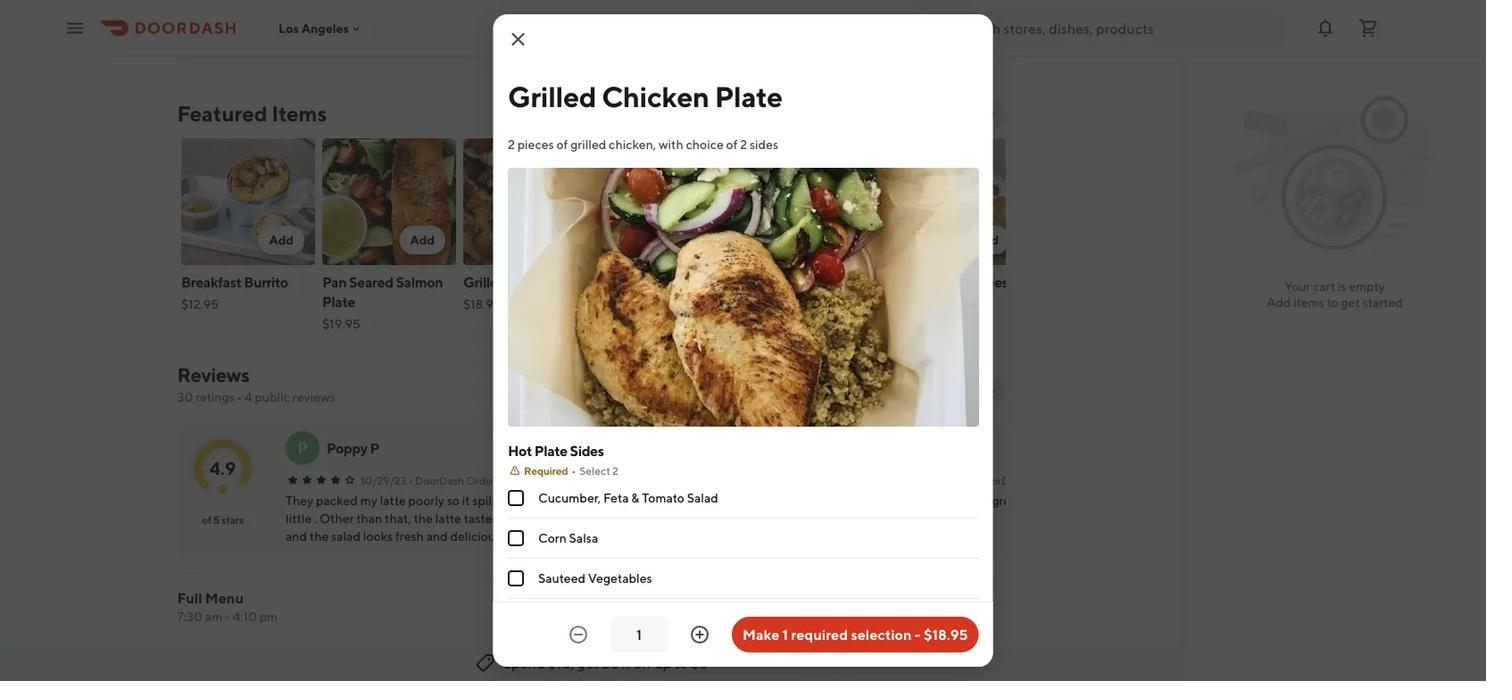 Task type: vqa. For each thing, say whether or not it's contained in the screenshot.
first
no



Task type: locate. For each thing, give the bounding box(es) containing it.
bacon egg & cheese $10.95
[[886, 274, 1016, 312]]

curtis a
[[608, 440, 659, 457]]

coffee & tea button
[[994, 656, 1066, 681]]

0 horizontal spatial 2
[[508, 137, 515, 152]]

hot right $5
[[712, 658, 733, 672]]

0 horizontal spatial breakfast
[[181, 274, 241, 291]]

to for items
[[1327, 295, 1339, 310]]

0 horizontal spatial doordash
[[415, 474, 464, 487]]

2 horizontal spatial &
[[1036, 658, 1044, 672]]

los
[[279, 21, 299, 35]]

plate left chicken avocado salad $17.95
[[563, 274, 596, 291]]

0 horizontal spatial $18.95
[[463, 297, 501, 312]]

catering
[[923, 658, 973, 672]]

1 vertical spatial &
[[631, 491, 639, 505]]

3 add button from the left
[[540, 226, 586, 254]]

next image
[[984, 385, 999, 399]]

$5
[[691, 655, 708, 672]]

0 horizontal spatial to
[[675, 655, 688, 672]]

0 vertical spatial -
[[225, 609, 230, 624]]

add button up "grilled chicken plate $18.95"
[[540, 226, 586, 254]]

& left tea on the right of the page
[[1036, 658, 1044, 672]]

grilled inside "grilled chicken plate $18.95"
[[463, 274, 506, 291]]

$19.95
[[322, 316, 360, 331]]

review
[[870, 384, 913, 399], [1028, 474, 1064, 487]]

add for chicken
[[551, 233, 575, 247]]

reviews
[[177, 363, 249, 387]]

am
[[205, 609, 222, 624]]

• inside 'hot plate sides' group
[[571, 464, 576, 477]]

featured items heading
[[177, 99, 327, 128]]

breakfast up $14.95
[[745, 274, 805, 291]]

1 vertical spatial salad
[[687, 491, 718, 505]]

&
[[956, 274, 965, 291], [631, 491, 639, 505], [1036, 658, 1044, 672]]

0 horizontal spatial &
[[631, 491, 639, 505]]

decrease quantity by 1 image
[[568, 624, 589, 645]]

add button up cheese
[[963, 226, 1009, 254]]

0 vertical spatial &
[[956, 274, 965, 291]]

to right up
[[675, 655, 688, 672]]

reviews 30 ratings • 4 public reviews
[[177, 363, 335, 404]]

with
[[658, 137, 683, 152]]

2 horizontal spatial of
[[726, 137, 737, 152]]

is
[[1338, 279, 1347, 294]]

1 breakfast from the left
[[181, 274, 241, 291]]

add for egg
[[974, 233, 999, 247]]

1 vertical spatial hot
[[712, 658, 733, 672]]

previous image
[[949, 385, 963, 399]]

0 vertical spatial grilled
[[508, 79, 596, 113]]

2 breakfast from the left
[[745, 274, 805, 291]]

- up the group catering
[[915, 626, 921, 643]]

add for burrito
[[269, 233, 293, 247]]

1 vertical spatial get
[[577, 655, 599, 672]]

- for $18.95
[[915, 626, 921, 643]]

chicken caprese panini
[[567, 511, 698, 526]]

1 horizontal spatial &
[[956, 274, 965, 291]]

• for • select 2
[[571, 464, 576, 477]]

1 horizontal spatial to
[[1327, 295, 1339, 310]]

& right egg
[[956, 274, 965, 291]]

0 horizontal spatial of
[[201, 513, 211, 526]]

1 horizontal spatial salad
[[687, 491, 718, 505]]

1 vertical spatial review
[[1028, 474, 1064, 487]]

1 horizontal spatial sides
[[832, 658, 863, 672]]

hot plate sides group
[[508, 441, 979, 681]]

of right choice
[[726, 137, 737, 152]]

hot up required
[[508, 442, 532, 459]]

salad inside chicken avocado salad $17.95
[[604, 293, 639, 310]]

• inside reviews 30 ratings • 4 public reviews
[[237, 390, 242, 404]]

scroll menu navigation right image
[[984, 658, 999, 672]]

bacon
[[886, 274, 926, 291]]

1 vertical spatial -
[[915, 626, 921, 643]]

1 horizontal spatial breakfast
[[745, 274, 805, 291]]

1 vertical spatial grilled
[[463, 274, 506, 291]]

chicken inside "grilled chicken plate $18.95"
[[508, 274, 561, 291]]

0 horizontal spatial -
[[225, 609, 230, 624]]

chicken inside chicken avocado salad $17.95
[[604, 274, 656, 291]]

breakfast bowl image
[[745, 138, 879, 265]]

add inside your cart is empty add items to get started
[[1267, 295, 1291, 310]]

1 horizontal spatial 2
[[612, 464, 618, 477]]

panini
[[663, 511, 698, 526]]

$18.95 inside make 1 required selection - $18.95 button
[[924, 626, 968, 643]]

- inside full menu 7:30 am - 4:10 pm
[[225, 609, 230, 624]]

2 doordash from the left
[[977, 474, 1026, 487]]

make 1 required selection - $18.95 button
[[732, 617, 979, 653]]

get right $15,
[[577, 655, 599, 672]]

public
[[255, 390, 290, 404]]

$17.95
[[604, 316, 640, 331]]

chicken down the grilled chicken plate image
[[508, 274, 561, 291]]

breakfast burrito image
[[181, 138, 315, 265]]

6 add button from the left
[[963, 226, 1009, 254]]

2 left pieces
[[508, 137, 515, 152]]

salad inside 'hot plate sides' group
[[687, 491, 718, 505]]

add button up bowl
[[822, 226, 868, 254]]

hot
[[508, 442, 532, 459], [712, 658, 733, 672]]

$18.95
[[463, 297, 501, 312], [924, 626, 968, 643]]

corn salsa
[[538, 531, 598, 545]]

p left poppy
[[297, 438, 308, 458]]

1 add button from the left
[[258, 226, 304, 254]]

0 horizontal spatial review
[[870, 384, 913, 399]]

spend
[[503, 655, 545, 672]]

doordash down next image
[[977, 474, 1026, 487]]

feta
[[603, 491, 629, 505]]

p
[[297, 438, 308, 458], [370, 440, 379, 457]]

vegetables
[[588, 571, 652, 586]]

salads button
[[564, 656, 601, 681]]

add button
[[258, 226, 304, 254], [399, 226, 445, 254], [540, 226, 586, 254], [681, 226, 727, 254], [822, 226, 868, 254], [963, 226, 1009, 254]]

chicken up 2 pieces of grilled chicken, with choice of 2 sides
[[601, 79, 709, 113]]

brunch
[[450, 658, 491, 672]]

hot plate sides
[[508, 442, 604, 459]]

hot plates/bowls button
[[712, 656, 811, 681]]

- inside button
[[915, 626, 921, 643]]

to down cart
[[1327, 295, 1339, 310]]

your
[[1285, 279, 1311, 294]]

1 vertical spatial sides
[[832, 658, 863, 672]]

breakfast burrito $12.95
[[181, 274, 288, 312]]

hot inside button
[[712, 658, 733, 672]]

salads
[[564, 658, 601, 672]]

breakfast
[[181, 274, 241, 291], [745, 274, 805, 291]]

add button up avocado
[[681, 226, 727, 254]]

hot inside group
[[508, 442, 532, 459]]

chicken avocado salad image
[[604, 138, 738, 265]]

2 inside 'hot plate sides' group
[[612, 464, 618, 477]]

grilled inside grilled chicken plate dialog
[[508, 79, 596, 113]]

grilled right salmon
[[463, 274, 506, 291]]

of left "5" on the bottom of page
[[201, 513, 211, 526]]

1 horizontal spatial doordash
[[977, 474, 1026, 487]]

grilled
[[508, 79, 596, 113], [463, 274, 506, 291]]

of left "grilled"
[[556, 137, 568, 152]]

salad up the panini
[[687, 491, 718, 505]]

breakfast inside "breakfast burrito $12.95"
[[181, 274, 241, 291]]

0 vertical spatial review
[[870, 384, 913, 399]]

0 vertical spatial sides
[[570, 442, 604, 459]]

& right feta
[[631, 491, 639, 505]]

chicken
[[601, 79, 709, 113], [508, 274, 561, 291], [604, 274, 656, 291], [567, 511, 613, 526]]

$14.95
[[745, 297, 783, 312]]

doordash for review
[[977, 474, 1026, 487]]

0 vertical spatial to
[[1327, 295, 1339, 310]]

grilled
[[570, 137, 606, 152]]

- right the am
[[225, 609, 230, 624]]

to
[[1327, 295, 1339, 310], [675, 655, 688, 672]]

breakfast up $12.95
[[181, 274, 241, 291]]

1 vertical spatial to
[[675, 655, 688, 672]]

•
[[237, 390, 242, 404], [571, 464, 576, 477], [408, 474, 413, 487], [970, 474, 975, 487]]

poppy p
[[326, 440, 379, 457]]

4 add button from the left
[[681, 226, 727, 254]]

add for seared
[[410, 233, 434, 247]]

2 vertical spatial &
[[1036, 658, 1044, 672]]

grilled up pieces
[[508, 79, 596, 113]]

plate down pan
[[322, 293, 355, 310]]

2
[[508, 137, 515, 152], [740, 137, 747, 152], [612, 464, 618, 477]]

0 vertical spatial hot
[[508, 442, 532, 459]]

0 vertical spatial salad
[[604, 293, 639, 310]]

p right poppy
[[370, 440, 379, 457]]

add for bowl
[[833, 233, 857, 247]]

add
[[269, 233, 293, 247], [410, 233, 434, 247], [551, 233, 575, 247], [692, 233, 716, 247], [833, 233, 857, 247], [974, 233, 999, 247], [1267, 295, 1291, 310], [843, 384, 868, 399]]

& inside bacon egg & cheese $10.95
[[956, 274, 965, 291]]

1 doordash from the left
[[415, 474, 464, 487]]

reviews link
[[177, 363, 249, 387]]

sauteed vegetables
[[538, 571, 652, 586]]

add button up burrito
[[258, 226, 304, 254]]

to inside your cart is empty add items to get started
[[1327, 295, 1339, 310]]

plate
[[714, 79, 782, 113], [563, 274, 596, 291], [322, 293, 355, 310], [534, 442, 567, 459]]

breakfast inside the breakfast bowl $14.95
[[745, 274, 805, 291]]

1 vertical spatial $18.95
[[924, 626, 968, 643]]

full
[[177, 590, 202, 607]]

Current quantity is 1 number field
[[621, 625, 657, 645]]

doordash for order
[[415, 474, 464, 487]]

tomato
[[642, 491, 684, 505]]

sides up select
[[570, 442, 604, 459]]

get inside your cart is empty add items to get started
[[1341, 295, 1360, 310]]

2 left 'sides'
[[740, 137, 747, 152]]

sides down make 1 required selection - $18.95 button
[[832, 658, 863, 672]]

salad up $17.95
[[604, 293, 639, 310]]

plate inside group
[[534, 442, 567, 459]]

add button for avocado
[[681, 226, 727, 254]]

your cart is empty add items to get started
[[1267, 279, 1403, 310]]

chicken up salsa
[[567, 511, 613, 526]]

plate up required
[[534, 442, 567, 459]]

doordash left order
[[415, 474, 464, 487]]

0 horizontal spatial sides
[[570, 442, 604, 459]]

$18.95 inside "grilled chicken plate $18.95"
[[463, 297, 501, 312]]

1 horizontal spatial review
[[1028, 474, 1064, 487]]

sides
[[749, 137, 778, 152]]

breakfast bowl $14.95
[[745, 274, 839, 312]]

off
[[634, 655, 652, 672]]

1 horizontal spatial -
[[915, 626, 921, 643]]

chicken up $17.95
[[604, 274, 656, 291]]

0 horizontal spatial hot
[[508, 442, 532, 459]]

• for • doordash review
[[970, 474, 975, 487]]

pan seared salmon plate image
[[322, 138, 456, 265]]

• doordash review
[[970, 474, 1064, 487]]

0 horizontal spatial grilled
[[463, 274, 506, 291]]

5 add button from the left
[[822, 226, 868, 254]]

1 horizontal spatial get
[[1341, 295, 1360, 310]]

a
[[649, 440, 659, 457]]

next button of carousel image
[[984, 106, 999, 121]]

0 vertical spatial get
[[1341, 295, 1360, 310]]

1 horizontal spatial hot
[[712, 658, 733, 672]]

1 horizontal spatial grilled
[[508, 79, 596, 113]]

add button up salmon
[[399, 226, 445, 254]]

1 horizontal spatial $18.95
[[924, 626, 968, 643]]

0 vertical spatial $18.95
[[463, 297, 501, 312]]

hot plates/bowls
[[712, 658, 811, 672]]

grilled chicken plate
[[508, 79, 782, 113]]

7:30
[[177, 609, 203, 624]]

0 horizontal spatial salad
[[604, 293, 639, 310]]

get down is
[[1341, 295, 1360, 310]]

hot for hot plates/bowls
[[712, 658, 733, 672]]

& inside 'hot plate sides' group
[[631, 491, 639, 505]]

breakfast for breakfast bowl
[[745, 274, 805, 291]]

add button for bowl
[[822, 226, 868, 254]]

salad
[[604, 293, 639, 310], [687, 491, 718, 505]]

seared
[[349, 274, 393, 291]]

2 add button from the left
[[399, 226, 445, 254]]

2 right select
[[612, 464, 618, 477]]



Task type: describe. For each thing, give the bounding box(es) containing it.
curtis
[[608, 440, 647, 457]]

• for • doordash order
[[408, 474, 413, 487]]

grilled chicken plate dialog
[[493, 14, 993, 681]]

30
[[177, 390, 193, 404]]

2 horizontal spatial 2
[[740, 137, 747, 152]]

select
[[579, 464, 610, 477]]

1 horizontal spatial of
[[556, 137, 568, 152]]

cucumber,
[[538, 491, 600, 505]]

2 pieces of grilled chicken, with choice of 2 sides
[[508, 137, 778, 152]]

corn
[[538, 531, 566, 545]]

review inside button
[[870, 384, 913, 399]]

los angeles button
[[279, 21, 363, 35]]

cucumber, feta & tomato salad
[[538, 491, 718, 505]]

& for feta
[[631, 491, 639, 505]]

add button for chicken
[[540, 226, 586, 254]]

add review
[[843, 384, 913, 399]]

poppy
[[326, 440, 367, 457]]

cheese
[[968, 274, 1016, 291]]

• select 2
[[571, 464, 618, 477]]

grilled chicken plate $18.95
[[463, 274, 596, 312]]

pieces
[[517, 137, 554, 152]]

order
[[466, 474, 495, 487]]

pm
[[260, 609, 278, 624]]

plate inside the pan seared salmon plate $19.95
[[322, 293, 355, 310]]

$12.95
[[181, 297, 218, 312]]

sandwiches
[[622, 658, 690, 672]]

plate up 'sides'
[[714, 79, 782, 113]]

grilled for grilled chicken plate
[[508, 79, 596, 113]]

Sauteed Vegetables checkbox
[[508, 570, 524, 587]]

chicken,
[[609, 137, 656, 152]]

$15,
[[548, 655, 574, 672]]

sides inside group
[[570, 442, 604, 459]]

0 items, open order cart image
[[1358, 17, 1379, 39]]

4:10
[[233, 609, 257, 624]]

add button for seared
[[399, 226, 445, 254]]

close grilled chicken plate image
[[508, 29, 529, 50]]

notification bell image
[[1315, 17, 1336, 39]]

coffee & tea
[[994, 658, 1066, 672]]

chicken caprese panini button
[[567, 510, 698, 528]]

group
[[884, 658, 921, 672]]

items
[[1294, 295, 1325, 310]]

add button for burrito
[[258, 226, 304, 254]]

items
[[272, 100, 327, 126]]

selection
[[851, 626, 912, 643]]

angeles
[[302, 21, 349, 35]]

chicken avocado salad $17.95
[[604, 274, 714, 331]]

Corn Salsa checkbox
[[508, 530, 524, 546]]

plates/bowls
[[736, 658, 811, 672]]

caprese
[[615, 511, 661, 526]]

0 horizontal spatial p
[[297, 438, 308, 458]]

pan
[[322, 274, 346, 291]]

plate inside "grilled chicken plate $18.95"
[[563, 274, 596, 291]]

required
[[791, 626, 848, 643]]

1 horizontal spatial p
[[370, 440, 379, 457]]

egg
[[929, 274, 954, 291]]

add review button
[[832, 378, 924, 406]]

chicken inside button
[[567, 511, 613, 526]]

breakfast for breakfast burrito
[[181, 274, 241, 291]]

increase quantity by 1 image
[[689, 624, 711, 645]]

ratings
[[196, 390, 234, 404]]

toast
[[512, 658, 543, 672]]

$10.95
[[886, 297, 925, 312]]

sandwiches button
[[622, 656, 690, 681]]

coffee
[[994, 658, 1033, 672]]

4
[[245, 390, 252, 404]]

hot for hot plate sides
[[508, 442, 532, 459]]

up
[[655, 655, 672, 672]]

bacon egg & cheese image
[[886, 138, 1020, 265]]

1
[[783, 626, 788, 643]]

make 1 required selection - $18.95
[[743, 626, 968, 643]]

sauteed
[[538, 571, 585, 586]]

group catering button
[[884, 656, 973, 681]]

chicken inside dialog
[[601, 79, 709, 113]]

4.9
[[209, 458, 235, 479]]

c
[[578, 438, 590, 458]]

sides button
[[832, 656, 863, 681]]

add for avocado
[[692, 233, 716, 247]]

burrito
[[244, 274, 288, 291]]

required
[[524, 464, 568, 477]]

make
[[743, 626, 780, 643]]

avocado
[[659, 274, 714, 291]]

empty
[[1349, 279, 1385, 294]]

toast button
[[512, 656, 543, 681]]

grilled for grilled chicken plate $18.95
[[463, 274, 506, 291]]

open menu image
[[64, 17, 86, 39]]

5
[[213, 513, 219, 526]]

Cucumber, Feta & Tomato Salad checkbox
[[508, 490, 524, 506]]

• doordash order
[[408, 474, 495, 487]]

grilled chicken plate image
[[463, 138, 597, 265]]

cart
[[1313, 279, 1336, 294]]

& for egg
[[956, 274, 965, 291]]

started
[[1363, 295, 1403, 310]]

0 horizontal spatial get
[[577, 655, 599, 672]]

los angeles
[[279, 21, 349, 35]]

& inside 'coffee & tea' button
[[1036, 658, 1044, 672]]

add button for egg
[[963, 226, 1009, 254]]

choice
[[686, 137, 723, 152]]

of 5 stars
[[201, 513, 243, 526]]

menu
[[205, 590, 244, 607]]

reviews
[[293, 390, 335, 404]]

Item Search search field
[[749, 602, 991, 621]]

featured items
[[177, 100, 327, 126]]

- for 4:10
[[225, 609, 230, 624]]

brunch button
[[450, 656, 491, 681]]

spend $15, get 20% off up to $5
[[503, 655, 708, 672]]

pan seared salmon plate $19.95
[[322, 274, 443, 331]]

tea
[[1046, 658, 1066, 672]]

to for up
[[675, 655, 688, 672]]

featured
[[177, 100, 267, 126]]

10/29/23
[[360, 474, 406, 487]]

full menu 7:30 am - 4:10 pm
[[177, 590, 278, 624]]



